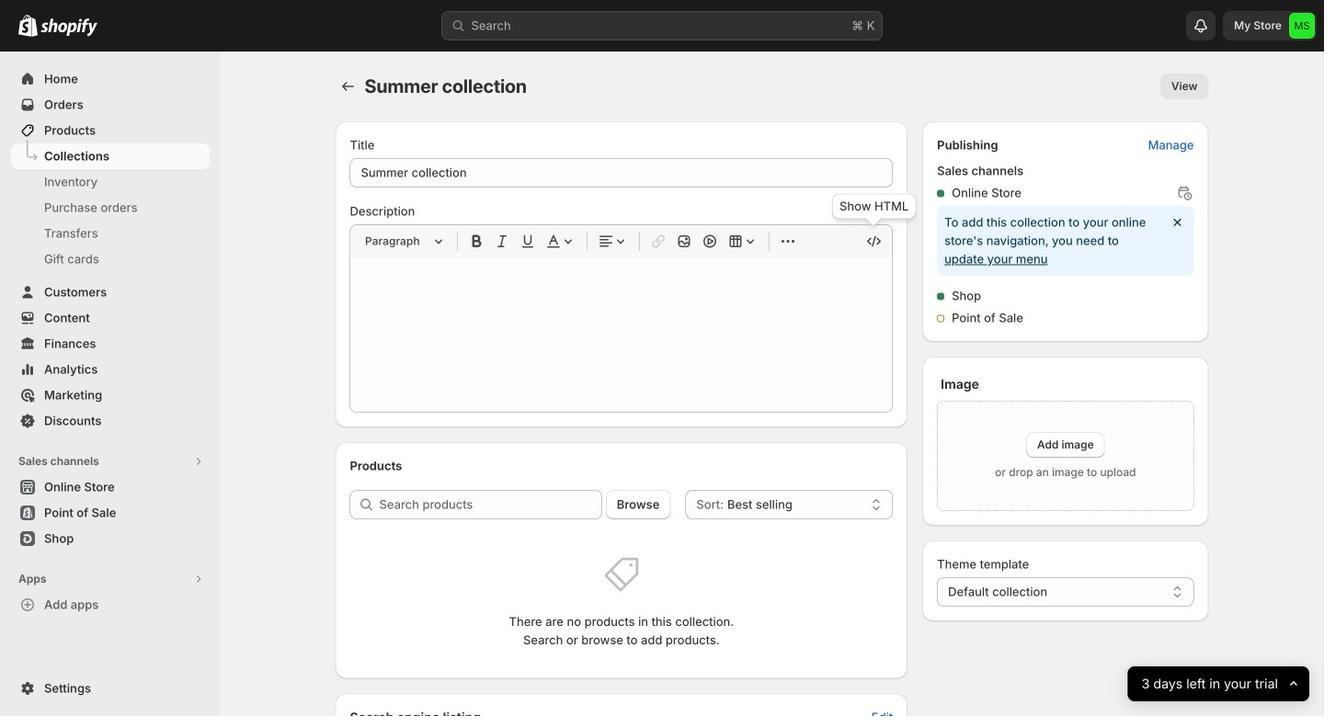 Task type: vqa. For each thing, say whether or not it's contained in the screenshot.
TEXT FIELD
no



Task type: locate. For each thing, give the bounding box(es) containing it.
Search products text field
[[379, 490, 602, 520]]

shopify image
[[18, 14, 38, 37]]

status
[[938, 206, 1195, 276]]

no products image
[[603, 557, 640, 593]]



Task type: describe. For each thing, give the bounding box(es) containing it.
shopify image
[[40, 18, 98, 37]]

my store image
[[1290, 13, 1316, 39]]

e.g. Summer collection, Under $100, Staff picks text field
[[350, 158, 893, 188]]



